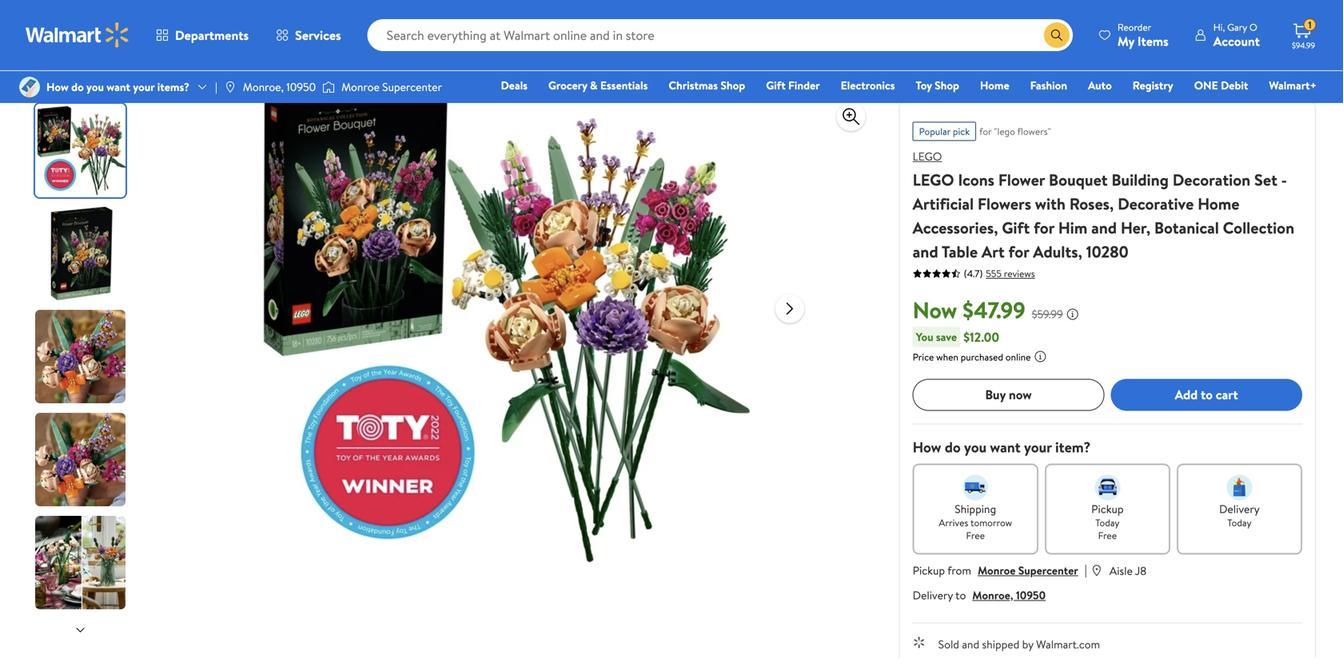 Task type: describe. For each thing, give the bounding box(es) containing it.
lego icons flower bouquet building decoration set - artificial flowers with roses, decorative home accessories, gift for him and her, botanical collection and table art for adults, 10280 - image 2 of 7 image
[[35, 207, 129, 301]]

one
[[1194, 78, 1219, 93]]

toy shop
[[916, 78, 960, 93]]

add to favorites list, lego icons flower bouquet building decoration set - artificial flowers with roses, decorative home accessories, gift for him and her, botanical collection and table art for adults, 10280 image
[[842, 72, 861, 92]]

aisle
[[1110, 564, 1133, 579]]

0 horizontal spatial 10950
[[286, 79, 316, 95]]

debit
[[1221, 78, 1249, 93]]

0 horizontal spatial supercenter
[[382, 79, 442, 95]]

today for delivery
[[1228, 516, 1252, 530]]

from
[[948, 563, 972, 579]]

flowers
[[978, 193, 1032, 215]]

one debit
[[1194, 78, 1249, 93]]

2 vertical spatial and
[[962, 637, 980, 653]]

lego icons flower bouquet building decoration set - artificial flowers with roses, decorative home accessories, gift for him and her, botanical collection and table art for adults, 10280 - image 3 of 7 image
[[35, 310, 129, 404]]

delivery for today
[[1220, 502, 1260, 517]]

finder
[[788, 78, 820, 93]]

555
[[986, 267, 1002, 281]]

account
[[1214, 32, 1260, 50]]

when
[[937, 350, 959, 364]]

lego icons flower bouquet building decoration set - artificial flowers with roses, decorative home accessories, gift for him and her, botanical collection and table art for adults, 10280 image
[[251, 64, 763, 576]]

lego link
[[913, 149, 942, 164]]

bouquet
[[1049, 169, 1108, 191]]

how do you want your item?
[[913, 438, 1091, 458]]

my
[[1118, 32, 1135, 50]]

1 lego from the top
[[913, 149, 942, 164]]

your for item?
[[1024, 438, 1052, 458]]

decoration
[[1173, 169, 1251, 191]]

to for delivery
[[956, 588, 966, 604]]

o
[[1250, 20, 1258, 34]]

departments
[[175, 26, 249, 44]]

$47.99
[[963, 295, 1026, 326]]

popular pick
[[919, 125, 970, 138]]

buy now
[[985, 386, 1032, 404]]

registry link
[[1126, 77, 1181, 94]]

save
[[936, 329, 957, 345]]

&
[[590, 78, 598, 93]]

pick
[[953, 125, 970, 138]]

price when purchased online
[[913, 350, 1031, 364]]

set
[[1255, 169, 1278, 191]]

intent image for delivery image
[[1227, 475, 1253, 501]]

you for how do you want your item?
[[964, 438, 987, 458]]

by
[[1022, 637, 1034, 653]]

christmas shop link
[[662, 77, 753, 94]]

deals
[[501, 78, 528, 93]]

monroe, 10950 button
[[973, 588, 1046, 604]]

want for items?
[[107, 79, 130, 95]]

(4.7)
[[964, 267, 983, 281]]

toy shop link
[[909, 77, 967, 94]]

one debit link
[[1187, 77, 1256, 94]]

you
[[916, 329, 934, 345]]

1 horizontal spatial |
[[1085, 562, 1087, 579]]

Search search field
[[368, 19, 1073, 51]]

1 vertical spatial 10950
[[1016, 588, 1046, 604]]

 image for monroe, 10950
[[224, 81, 237, 94]]

legal information image
[[1034, 350, 1047, 363]]

online
[[1006, 350, 1031, 364]]

since
[[978, 72, 1002, 87]]

now
[[1009, 386, 1032, 404]]

0 horizontal spatial home
[[980, 78, 1010, 93]]

adults,
[[1033, 241, 1083, 263]]

10280
[[1086, 241, 1129, 263]]

pickup for pickup today free
[[1092, 502, 1124, 517]]

bought
[[940, 72, 975, 87]]

accessories,
[[913, 217, 998, 239]]

zoom image modal image
[[842, 107, 861, 126]]

today for pickup
[[1096, 516, 1120, 530]]

collection
[[1223, 217, 1295, 239]]

departments button
[[142, 16, 262, 54]]

walmart.com
[[1036, 637, 1100, 653]]

home link
[[973, 77, 1017, 94]]

lego icons flower bouquet building decoration set - artificial flowers with roses, decorative home accessories, gift for him and her, botanical collection and table art for adults, 10280 - image 4 of 7 image
[[35, 413, 129, 507]]

christmas
[[669, 78, 718, 93]]

1
[[1309, 18, 1312, 32]]

artificial
[[913, 193, 974, 215]]

$94.99
[[1292, 40, 1316, 51]]

next media item image
[[780, 299, 800, 319]]

delivery today
[[1220, 502, 1260, 530]]

grocery
[[549, 78, 588, 93]]

lego lego icons flower bouquet building decoration set - artificial flowers with roses, decorative home accessories, gift for him and her, botanical collection and table art for adults, 10280
[[913, 149, 1295, 263]]

do for how do you want your items?
[[71, 79, 84, 95]]

walmart+
[[1269, 78, 1317, 93]]

lego icons flower bouquet building decoration set - artificial flowers with roses, decorative home accessories, gift for him and her, botanical collection and table art for adults, 10280 - image 5 of 7 image
[[35, 517, 129, 610]]

grocery & essentials link
[[541, 77, 655, 94]]

Walmart Site-Wide search field
[[368, 19, 1073, 51]]

lego icons flower bouquet building decoration set - artificial flowers with roses, decorative home accessories, gift for him and her, botanical collection and table art for adults, 10280 - image 1 of 7 image
[[35, 104, 129, 198]]

you for how do you want your items?
[[86, 79, 104, 95]]

for "lego flowers"
[[980, 125, 1051, 138]]

pickup from monroe supercenter |
[[913, 562, 1087, 579]]

toy
[[916, 78, 932, 93]]

arrives
[[939, 516, 969, 530]]

add
[[1175, 386, 1198, 404]]

buy
[[985, 386, 1006, 404]]



Task type: vqa. For each thing, say whether or not it's contained in the screenshot.
90 to the middle
no



Task type: locate. For each thing, give the bounding box(es) containing it.
0 horizontal spatial want
[[107, 79, 130, 95]]

pickup today free
[[1092, 502, 1124, 543]]

shipping
[[955, 502, 997, 517]]

shop for christmas shop
[[721, 78, 745, 93]]

1 vertical spatial to
[[956, 588, 966, 604]]

pickup down intent image for pickup
[[1092, 502, 1124, 517]]

tomorrow
[[971, 516, 1012, 530]]

1 horizontal spatial do
[[945, 438, 961, 458]]

free up aisle
[[1098, 529, 1117, 543]]

learn more about strikethrough prices image
[[1067, 308, 1079, 321]]

0 vertical spatial want
[[107, 79, 130, 95]]

1 vertical spatial your
[[1024, 438, 1052, 458]]

0 vertical spatial do
[[71, 79, 84, 95]]

today inside pickup today free
[[1096, 516, 1120, 530]]

2 lego from the top
[[913, 169, 954, 191]]

delivery to monroe, 10950
[[913, 588, 1046, 604]]

1 horizontal spatial free
[[1098, 529, 1117, 543]]

do for how do you want your item?
[[945, 438, 961, 458]]

-
[[1282, 169, 1288, 191]]

your left items?
[[133, 79, 155, 95]]

botanical
[[1155, 217, 1219, 239]]

your for items?
[[133, 79, 155, 95]]

0 vertical spatial gift
[[766, 78, 786, 93]]

1 vertical spatial and
[[913, 241, 939, 263]]

0 horizontal spatial free
[[966, 529, 985, 543]]

0 vertical spatial home
[[980, 78, 1010, 93]]

 image for how do you want your items?
[[19, 77, 40, 98]]

and
[[1092, 217, 1117, 239], [913, 241, 939, 263], [962, 637, 980, 653]]

$59.99
[[1032, 307, 1063, 322]]

2 shop from the left
[[935, 78, 960, 93]]

gift left the finder
[[766, 78, 786, 93]]

monroe down services 'popup button' at the left of page
[[342, 79, 380, 95]]

555 reviews link
[[983, 267, 1035, 281]]

1 horizontal spatial gift
[[1002, 217, 1030, 239]]

1 horizontal spatial supercenter
[[1019, 563, 1078, 579]]

how for how do you want your items?
[[46, 79, 69, 95]]

100+ bought since yesterday
[[913, 72, 1052, 87]]

1 vertical spatial pickup
[[913, 563, 945, 579]]

item?
[[1056, 438, 1091, 458]]

monroe inside pickup from monroe supercenter |
[[978, 563, 1016, 579]]

services button
[[262, 16, 355, 54]]

monroe supercenter button
[[978, 563, 1078, 579]]

do
[[71, 79, 84, 95], [945, 438, 961, 458]]

home inside lego lego icons flower bouquet building decoration set - artificial flowers with roses, decorative home accessories, gift for him and her, botanical collection and table art for adults, 10280
[[1198, 193, 1240, 215]]

1 vertical spatial lego
[[913, 169, 954, 191]]

0 horizontal spatial gift
[[766, 78, 786, 93]]

sold and shipped by walmart.com
[[939, 637, 1100, 653]]

items
[[1138, 32, 1169, 50]]

0 vertical spatial delivery
[[1220, 502, 1260, 517]]

to for add
[[1201, 386, 1213, 404]]

gift down flowers
[[1002, 217, 1030, 239]]

shipping arrives tomorrow free
[[939, 502, 1012, 543]]

1 horizontal spatial delivery
[[1220, 502, 1260, 517]]

to left cart
[[1201, 386, 1213, 404]]

shop
[[721, 78, 745, 93], [935, 78, 960, 93]]

today down intent image for delivery on the bottom of the page
[[1228, 516, 1252, 530]]

free
[[966, 529, 985, 543], [1098, 529, 1117, 543]]

 image
[[322, 79, 335, 95]]

essentials
[[600, 78, 648, 93]]

1 horizontal spatial you
[[964, 438, 987, 458]]

1 horizontal spatial  image
[[224, 81, 237, 94]]

monroe supercenter
[[342, 79, 442, 95]]

search icon image
[[1051, 29, 1063, 42]]

with
[[1035, 193, 1066, 215]]

0 horizontal spatial for
[[980, 125, 992, 138]]

0 horizontal spatial monroe,
[[243, 79, 284, 95]]

roses,
[[1070, 193, 1114, 215]]

fashion
[[1030, 78, 1068, 93]]

0 horizontal spatial and
[[913, 241, 939, 263]]

2 horizontal spatial for
[[1034, 217, 1055, 239]]

1 vertical spatial want
[[990, 438, 1021, 458]]

1 vertical spatial gift
[[1002, 217, 1030, 239]]

0 vertical spatial pickup
[[1092, 502, 1124, 517]]

delivery for to
[[913, 588, 953, 604]]

delivery down intent image for delivery on the bottom of the page
[[1220, 502, 1260, 517]]

for down with
[[1034, 217, 1055, 239]]

how do you want your items?
[[46, 79, 190, 95]]

1 vertical spatial supercenter
[[1019, 563, 1078, 579]]

lego
[[913, 149, 942, 164], [913, 169, 954, 191]]

electronics
[[841, 78, 895, 93]]

0 vertical spatial supercenter
[[382, 79, 442, 95]]

reviews
[[1004, 267, 1035, 281]]

gift finder
[[766, 78, 820, 93]]

0 horizontal spatial your
[[133, 79, 155, 95]]

0 horizontal spatial pickup
[[913, 563, 945, 579]]

pickup left from
[[913, 563, 945, 579]]

for left "lego
[[980, 125, 992, 138]]

want left items?
[[107, 79, 130, 95]]

gift finder link
[[759, 77, 827, 94]]

him
[[1059, 217, 1088, 239]]

sold
[[939, 637, 960, 653]]

1 horizontal spatial shop
[[935, 78, 960, 93]]

0 horizontal spatial how
[[46, 79, 69, 95]]

1 horizontal spatial pickup
[[1092, 502, 1124, 517]]

0 horizontal spatial  image
[[19, 77, 40, 98]]

0 horizontal spatial today
[[1096, 516, 1120, 530]]

buy now button
[[913, 379, 1105, 411]]

1 horizontal spatial to
[[1201, 386, 1213, 404]]

0 vertical spatial for
[[980, 125, 992, 138]]

1 free from the left
[[966, 529, 985, 543]]

10950 down services 'popup button' at the left of page
[[286, 79, 316, 95]]

to inside the add to cart button
[[1201, 386, 1213, 404]]

next image image
[[74, 625, 87, 637]]

gift inside lego lego icons flower bouquet building decoration set - artificial flowers with roses, decorative home accessories, gift for him and her, botanical collection and table art for adults, 10280
[[1002, 217, 1030, 239]]

you down walmart image
[[86, 79, 104, 95]]

1 vertical spatial home
[[1198, 193, 1240, 215]]

your left item? on the right
[[1024, 438, 1052, 458]]

2 free from the left
[[1098, 529, 1117, 543]]

today inside delivery today
[[1228, 516, 1252, 530]]

1 vertical spatial monroe
[[978, 563, 1016, 579]]

aisle j8
[[1110, 564, 1147, 579]]

you save $12.00
[[916, 328, 1000, 346]]

sponsored
[[1256, 14, 1300, 28]]

shop for toy shop
[[935, 78, 960, 93]]

art
[[982, 241, 1005, 263]]

 image
[[19, 77, 40, 98], [224, 81, 237, 94]]

1 vertical spatial you
[[964, 438, 987, 458]]

 image down walmart image
[[19, 77, 40, 98]]

pickup for pickup from monroe supercenter |
[[913, 563, 945, 579]]

you up intent image for shipping
[[964, 438, 987, 458]]

yesterday
[[1005, 72, 1052, 87]]

to
[[1201, 386, 1213, 404], [956, 588, 966, 604]]

delivery down from
[[913, 588, 953, 604]]

$12.00
[[964, 328, 1000, 346]]

table
[[942, 241, 978, 263]]

j8
[[1135, 564, 1147, 579]]

shop right the christmas
[[721, 78, 745, 93]]

 image left monroe, 10950 at the left of page
[[224, 81, 237, 94]]

services
[[295, 26, 341, 44]]

1 vertical spatial monroe,
[[973, 588, 1014, 604]]

1 horizontal spatial your
[[1024, 438, 1052, 458]]

0 horizontal spatial monroe
[[342, 79, 380, 95]]

do down walmart image
[[71, 79, 84, 95]]

2 horizontal spatial and
[[1092, 217, 1117, 239]]

0 vertical spatial monroe
[[342, 79, 380, 95]]

1 horizontal spatial and
[[962, 637, 980, 653]]

pickup
[[1092, 502, 1124, 517], [913, 563, 945, 579]]

ad disclaimer and feedback for skylinedisplayad image
[[1303, 14, 1316, 27]]

home right bought
[[980, 78, 1010, 93]]

building
[[1112, 169, 1169, 191]]

intent image for shipping image
[[963, 475, 989, 501]]

1 horizontal spatial monroe,
[[973, 588, 1014, 604]]

home down decoration
[[1198, 193, 1240, 215]]

monroe, down services 'popup button' at the left of page
[[243, 79, 284, 95]]

price
[[913, 350, 934, 364]]

lego down lego link
[[913, 169, 954, 191]]

supercenter inside pickup from monroe supercenter |
[[1019, 563, 1078, 579]]

purchased
[[961, 350, 1004, 364]]

flowers"
[[1018, 125, 1051, 138]]

1 vertical spatial delivery
[[913, 588, 953, 604]]

1 vertical spatial |
[[1085, 562, 1087, 579]]

how for how do you want your item?
[[913, 438, 942, 458]]

1 vertical spatial how
[[913, 438, 942, 458]]

decorative
[[1118, 193, 1194, 215]]

auto link
[[1081, 77, 1119, 94]]

registry
[[1133, 78, 1174, 93]]

0 vertical spatial monroe,
[[243, 79, 284, 95]]

0 vertical spatial and
[[1092, 217, 1117, 239]]

now $47.99
[[913, 295, 1026, 326]]

1 vertical spatial for
[[1034, 217, 1055, 239]]

1 horizontal spatial monroe
[[978, 563, 1016, 579]]

pickup inside pickup from monroe supercenter |
[[913, 563, 945, 579]]

today down intent image for pickup
[[1096, 516, 1120, 530]]

do up the shipping
[[945, 438, 961, 458]]

intent image for pickup image
[[1095, 475, 1121, 501]]

for up reviews
[[1009, 241, 1030, 263]]

reorder my items
[[1118, 20, 1169, 50]]

0 horizontal spatial |
[[215, 79, 217, 95]]

electronics link
[[834, 77, 902, 94]]

1 vertical spatial do
[[945, 438, 961, 458]]

| left aisle
[[1085, 562, 1087, 579]]

free inside shipping arrives tomorrow free
[[966, 529, 985, 543]]

10950 down 'monroe supercenter' button
[[1016, 588, 1046, 604]]

lego down popular
[[913, 149, 942, 164]]

auto
[[1088, 78, 1112, 93]]

and up 10280
[[1092, 217, 1117, 239]]

"lego
[[994, 125, 1015, 138]]

free inside pickup today free
[[1098, 529, 1117, 543]]

2 today from the left
[[1228, 516, 1252, 530]]

walmart+ link
[[1262, 77, 1324, 94]]

free down the shipping
[[966, 529, 985, 543]]

0 vertical spatial 10950
[[286, 79, 316, 95]]

| right items?
[[215, 79, 217, 95]]

0 horizontal spatial delivery
[[913, 588, 953, 604]]

0 vertical spatial your
[[133, 79, 155, 95]]

0 horizontal spatial shop
[[721, 78, 745, 93]]

hi,
[[1214, 20, 1225, 34]]

0 vertical spatial |
[[215, 79, 217, 95]]

and right sold in the bottom right of the page
[[962, 637, 980, 653]]

now
[[913, 295, 958, 326]]

0 vertical spatial to
[[1201, 386, 1213, 404]]

1 horizontal spatial how
[[913, 438, 942, 458]]

you
[[86, 79, 104, 95], [964, 438, 987, 458]]

want for item?
[[990, 438, 1021, 458]]

0 horizontal spatial do
[[71, 79, 84, 95]]

(4.7) 555 reviews
[[964, 267, 1035, 281]]

0 vertical spatial you
[[86, 79, 104, 95]]

1 horizontal spatial 10950
[[1016, 588, 1046, 604]]

grocery & essentials
[[549, 78, 648, 93]]

10950
[[286, 79, 316, 95], [1016, 588, 1046, 604]]

0 horizontal spatial to
[[956, 588, 966, 604]]

1 today from the left
[[1096, 516, 1120, 530]]

0 vertical spatial how
[[46, 79, 69, 95]]

100+
[[913, 72, 937, 87]]

how
[[46, 79, 69, 95], [913, 438, 942, 458]]

want down buy now button
[[990, 438, 1021, 458]]

0 vertical spatial lego
[[913, 149, 942, 164]]

and left table
[[913, 241, 939, 263]]

monroe
[[342, 79, 380, 95], [978, 563, 1016, 579]]

1 horizontal spatial home
[[1198, 193, 1240, 215]]

add to cart button
[[1111, 379, 1303, 411]]

want
[[107, 79, 130, 95], [990, 438, 1021, 458]]

1 horizontal spatial for
[[1009, 241, 1030, 263]]

home
[[980, 78, 1010, 93], [1198, 193, 1240, 215]]

to down from
[[956, 588, 966, 604]]

flower
[[999, 169, 1045, 191]]

monroe up monroe, 10950 button
[[978, 563, 1016, 579]]

2 vertical spatial for
[[1009, 241, 1030, 263]]

gary
[[1228, 20, 1247, 34]]

shop right toy
[[935, 78, 960, 93]]

fashion link
[[1023, 77, 1075, 94]]

walmart image
[[26, 22, 130, 48]]

monroe, down pickup from monroe supercenter |
[[973, 588, 1014, 604]]

0 horizontal spatial you
[[86, 79, 104, 95]]

1 horizontal spatial today
[[1228, 516, 1252, 530]]

1 shop from the left
[[721, 78, 745, 93]]

reorder
[[1118, 20, 1152, 34]]

1 horizontal spatial want
[[990, 438, 1021, 458]]



